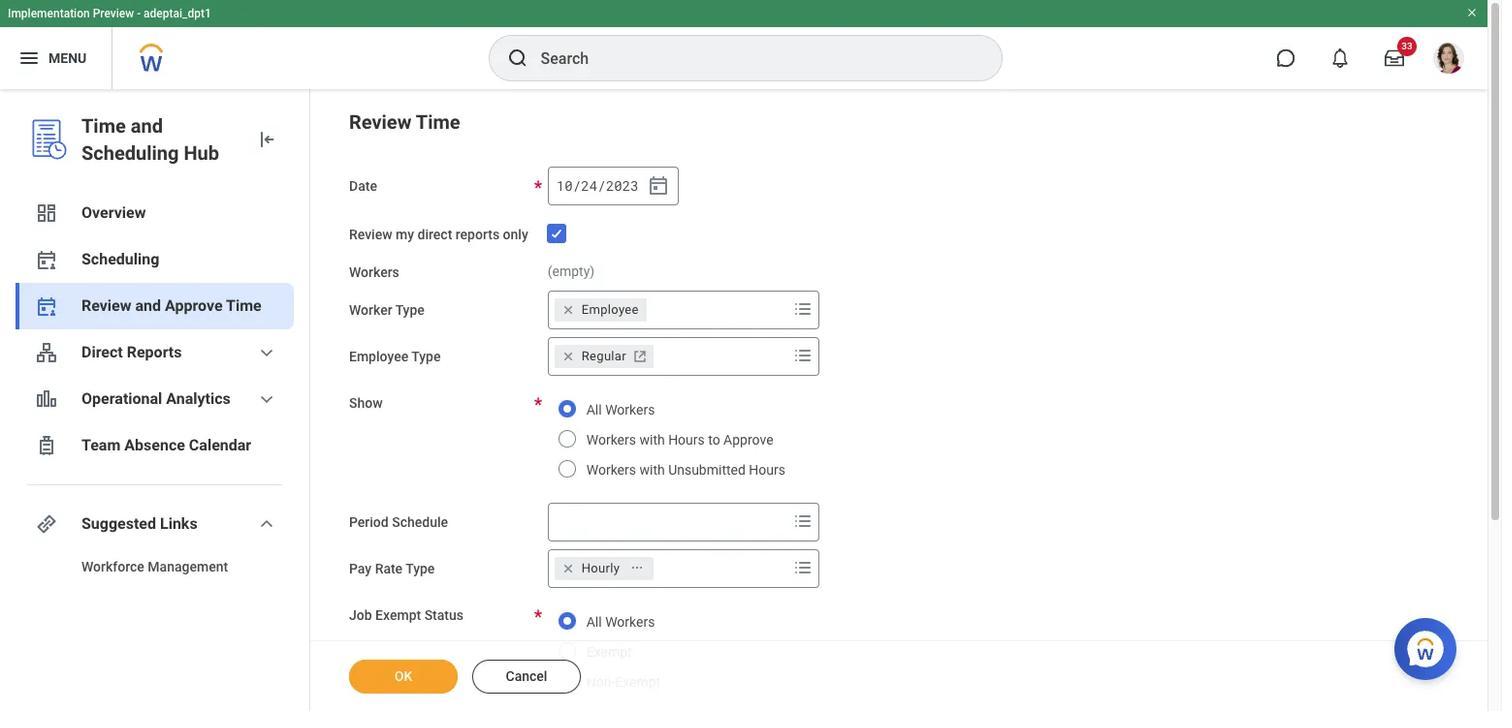 Task type: describe. For each thing, give the bounding box(es) containing it.
chevron down small image for analytics
[[255, 388, 278, 411]]

review for review and approve time
[[81, 297, 131, 315]]

chevron down small image for links
[[255, 513, 278, 536]]

type for worker type
[[395, 302, 425, 318]]

unsubmitted
[[668, 462, 746, 478]]

workers with unsubmitted hours
[[587, 462, 786, 478]]

adeptai_dpt1
[[144, 7, 211, 20]]

worker
[[349, 302, 392, 318]]

direct
[[81, 343, 123, 362]]

workforce management link
[[16, 548, 294, 587]]

cancel
[[506, 669, 547, 685]]

and for time
[[131, 114, 163, 138]]

time and scheduling hub element
[[81, 113, 240, 167]]

2 vertical spatial type
[[406, 561, 435, 577]]

ok button
[[349, 660, 458, 694]]

reports
[[127, 343, 182, 362]]

10
[[557, 176, 573, 195]]

link image
[[35, 513, 58, 536]]

overview
[[81, 204, 146, 222]]

and for review
[[135, 297, 161, 315]]

employee, press delete to clear value. option
[[555, 298, 647, 322]]

review and approve time link
[[16, 283, 294, 330]]

operational
[[81, 390, 162, 408]]

-
[[137, 7, 141, 20]]

menu button
[[0, 27, 112, 89]]

x small image for worker type
[[558, 300, 578, 320]]

1 horizontal spatial approve
[[724, 432, 774, 448]]

absence
[[124, 436, 185, 455]]

approve inside navigation pane region
[[165, 297, 223, 315]]

job exempt status
[[349, 608, 464, 623]]

cancel button
[[472, 660, 581, 694]]

all workers for workers with hours to approve
[[587, 402, 655, 418]]

calendar image
[[647, 175, 670, 198]]

chart image
[[35, 388, 58, 411]]

only
[[503, 227, 528, 242]]

33 button
[[1373, 37, 1417, 80]]

implementation
[[8, 7, 90, 20]]

search image
[[506, 47, 529, 70]]

close environment banner image
[[1466, 7, 1478, 18]]

33
[[1402, 41, 1413, 51]]

regular
[[582, 349, 627, 363]]

regular element
[[582, 348, 627, 365]]

review for review time
[[349, 111, 412, 134]]

non-exempt
[[587, 675, 661, 690]]

overview link
[[16, 190, 294, 237]]

preview
[[93, 7, 134, 20]]

menu
[[48, 50, 87, 66]]

calendar user solid image for review and approve time
[[35, 295, 58, 318]]

reports
[[456, 227, 500, 242]]

team
[[81, 436, 121, 455]]

regular, press delete to clear value, ctrl + enter opens in new window. option
[[555, 345, 654, 368]]

operational analytics
[[81, 390, 231, 408]]

hourly, press delete to clear value. option
[[555, 557, 654, 580]]

task timeoff image
[[35, 435, 58, 458]]

2 / from the left
[[598, 176, 606, 195]]

Period Schedule field
[[549, 505, 787, 540]]

suggested links button
[[16, 501, 294, 548]]

calendar user solid image for scheduling
[[35, 248, 58, 272]]

exempt for non-
[[615, 675, 661, 690]]

direct reports button
[[16, 330, 294, 376]]

1 horizontal spatial time
[[226, 297, 262, 315]]

workforce
[[81, 560, 144, 575]]

justify image
[[17, 47, 41, 70]]

date
[[349, 178, 377, 194]]

employee for employee
[[582, 302, 639, 317]]

Search Workday  search field
[[541, 37, 962, 80]]

review my direct reports only
[[349, 227, 528, 242]]

view team image
[[35, 341, 58, 365]]

chevron down small image for reports
[[255, 341, 278, 365]]

workers with hours to approve
[[587, 432, 774, 448]]

related actions image
[[631, 562, 644, 575]]

prompts image for worker type
[[791, 297, 814, 321]]

1 vertical spatial hours
[[749, 462, 786, 478]]

check small image
[[545, 222, 568, 245]]

2 scheduling from the top
[[81, 250, 159, 269]]

all for exempt
[[587, 614, 602, 630]]

rate
[[375, 561, 403, 577]]

links
[[160, 515, 197, 533]]

workers down related actions image
[[605, 614, 655, 630]]

analytics
[[166, 390, 231, 408]]

navigation pane region
[[0, 89, 310, 712]]

to
[[708, 432, 720, 448]]

period
[[349, 515, 389, 530]]

workforce management
[[81, 560, 228, 575]]

job
[[349, 608, 372, 623]]

time and scheduling hub
[[81, 114, 219, 165]]

inbox large image
[[1385, 48, 1404, 68]]



Task type: locate. For each thing, give the bounding box(es) containing it.
and down scheduling link
[[135, 297, 161, 315]]

with for hours
[[640, 432, 665, 448]]

all workers
[[587, 402, 655, 418], [587, 614, 655, 630]]

hub
[[184, 142, 219, 165]]

x small image
[[558, 300, 578, 320], [558, 347, 578, 366], [558, 559, 578, 579]]

exempt for job
[[375, 608, 421, 623]]

calendar user solid image inside review and approve time link
[[35, 295, 58, 318]]

1 vertical spatial and
[[135, 297, 161, 315]]

2 with from the top
[[640, 462, 665, 478]]

schedule
[[392, 515, 448, 530]]

hourly element
[[582, 560, 620, 578]]

0 horizontal spatial approve
[[165, 297, 223, 315]]

0 horizontal spatial employee
[[349, 349, 409, 364]]

review up the date
[[349, 111, 412, 134]]

1 vertical spatial x small image
[[558, 347, 578, 366]]

workers
[[349, 265, 399, 280], [605, 402, 655, 418], [587, 432, 636, 448], [587, 462, 636, 478], [605, 614, 655, 630]]

x small image inside hourly, press delete to clear value. option
[[558, 559, 578, 579]]

24
[[581, 176, 598, 195]]

(empty)
[[548, 264, 595, 279]]

1 prompts image from the top
[[791, 297, 814, 321]]

1 vertical spatial all workers
[[587, 614, 655, 630]]

0 vertical spatial prompts image
[[791, 344, 814, 367]]

1 vertical spatial review
[[349, 227, 392, 242]]

workers for workers
[[349, 265, 399, 280]]

2 x small image from the top
[[558, 347, 578, 366]]

chevron down small image inside direct reports dropdown button
[[255, 341, 278, 365]]

1 vertical spatial chevron down small image
[[255, 388, 278, 411]]

2 chevron down small image from the top
[[255, 388, 278, 411]]

dashboard image
[[35, 202, 58, 225]]

2 vertical spatial exempt
[[615, 675, 661, 690]]

period schedule
[[349, 515, 448, 530]]

workers up worker
[[349, 265, 399, 280]]

non-
[[587, 675, 615, 690]]

prompts image
[[791, 297, 814, 321], [791, 556, 814, 580]]

all workers down regular element at the left of the page
[[587, 402, 655, 418]]

prompts image for employee type
[[791, 344, 814, 367]]

show
[[349, 395, 383, 411]]

worker type
[[349, 302, 425, 318]]

all for workers with hours to approve
[[587, 402, 602, 418]]

approve down scheduling link
[[165, 297, 223, 315]]

direct reports
[[81, 343, 182, 362]]

scheduling inside 'time and scheduling hub'
[[81, 142, 179, 165]]

3 x small image from the top
[[558, 559, 578, 579]]

1 vertical spatial all
[[587, 614, 602, 630]]

x small image left regular element at the left of the page
[[558, 347, 578, 366]]

employee type
[[349, 349, 441, 364]]

exempt
[[375, 608, 421, 623], [587, 644, 632, 660], [615, 675, 661, 690]]

x small image inside employee, press delete to clear value. 'option'
[[558, 300, 578, 320]]

prompts image
[[791, 344, 814, 367], [791, 510, 814, 533]]

and
[[131, 114, 163, 138], [135, 297, 161, 315]]

operational analytics button
[[16, 376, 294, 423]]

10 / 24 / 2023
[[557, 176, 639, 195]]

with down workers with hours to approve
[[640, 462, 665, 478]]

1 vertical spatial scheduling
[[81, 250, 159, 269]]

type down worker type
[[411, 349, 441, 364]]

1 with from the top
[[640, 432, 665, 448]]

employee up regular
[[582, 302, 639, 317]]

team absence calendar
[[81, 436, 251, 455]]

menu banner
[[0, 0, 1488, 89]]

approve right to
[[724, 432, 774, 448]]

calendar user solid image up view team icon
[[35, 295, 58, 318]]

0 vertical spatial exempt
[[375, 608, 421, 623]]

1 vertical spatial with
[[640, 462, 665, 478]]

0 horizontal spatial time
[[81, 114, 126, 138]]

chevron down small image inside operational analytics dropdown button
[[255, 388, 278, 411]]

1 horizontal spatial hours
[[749, 462, 786, 478]]

implementation preview -   adeptai_dpt1
[[8, 7, 211, 20]]

approve
[[165, 297, 223, 315], [724, 432, 774, 448]]

employee down worker
[[349, 349, 409, 364]]

hours right unsubmitted
[[749, 462, 786, 478]]

time
[[416, 111, 460, 134], [81, 114, 126, 138], [226, 297, 262, 315]]

all workers down hourly, press delete to clear value. option at left
[[587, 614, 655, 630]]

employee inside employee, press delete to clear value. 'option'
[[582, 302, 639, 317]]

1 x small image from the top
[[558, 300, 578, 320]]

and up overview link
[[131, 114, 163, 138]]

type right rate
[[406, 561, 435, 577]]

2 horizontal spatial time
[[416, 111, 460, 134]]

0 vertical spatial all workers
[[587, 402, 655, 418]]

1 / from the left
[[573, 176, 581, 195]]

time inside 'time and scheduling hub'
[[81, 114, 126, 138]]

my
[[396, 227, 414, 242]]

type right worker
[[395, 302, 425, 318]]

calendar user solid image inside scheduling link
[[35, 248, 58, 272]]

ok
[[395, 669, 412, 685]]

/ right 10
[[573, 176, 581, 195]]

0 vertical spatial with
[[640, 432, 665, 448]]

1 vertical spatial type
[[411, 349, 441, 364]]

2 prompts image from the top
[[791, 556, 814, 580]]

0 vertical spatial prompts image
[[791, 297, 814, 321]]

1 chevron down small image from the top
[[255, 341, 278, 365]]

workers down workers with hours to approve
[[587, 462, 636, 478]]

1 scheduling from the top
[[81, 142, 179, 165]]

ext link image
[[630, 347, 650, 366]]

2023
[[606, 176, 639, 195]]

x small image inside regular, press delete to clear value, ctrl + enter opens in new window. option
[[558, 347, 578, 366]]

workers for workers with hours to approve
[[587, 432, 636, 448]]

0 vertical spatial and
[[131, 114, 163, 138]]

scheduling up overview
[[81, 142, 179, 165]]

calendar
[[189, 436, 251, 455]]

2 all workers from the top
[[587, 614, 655, 630]]

workers down ext link 'image'
[[605, 402, 655, 418]]

1 vertical spatial employee
[[349, 349, 409, 364]]

transformation import image
[[255, 128, 278, 151]]

0 vertical spatial hours
[[668, 432, 705, 448]]

0 horizontal spatial /
[[573, 176, 581, 195]]

team absence calendar link
[[16, 423, 294, 469]]

0 vertical spatial type
[[395, 302, 425, 318]]

0 vertical spatial x small image
[[558, 300, 578, 320]]

hours left to
[[668, 432, 705, 448]]

/ right 24
[[598, 176, 606, 195]]

review and approve time
[[81, 297, 262, 315]]

review up direct
[[81, 297, 131, 315]]

0 vertical spatial calendar user solid image
[[35, 248, 58, 272]]

prompts image for period schedule
[[791, 510, 814, 533]]

1 horizontal spatial /
[[598, 176, 606, 195]]

all down regular element at the left of the page
[[587, 402, 602, 418]]

1 all workers from the top
[[587, 402, 655, 418]]

calendar user solid image
[[35, 248, 58, 272], [35, 295, 58, 318]]

direct
[[418, 227, 452, 242]]

1 calendar user solid image from the top
[[35, 248, 58, 272]]

0 vertical spatial all
[[587, 402, 602, 418]]

0 vertical spatial scheduling
[[81, 142, 179, 165]]

2 vertical spatial review
[[81, 297, 131, 315]]

hours
[[668, 432, 705, 448], [749, 462, 786, 478]]

employee
[[582, 302, 639, 317], [349, 349, 409, 364]]

suggested
[[81, 515, 156, 533]]

1 horizontal spatial employee
[[582, 302, 639, 317]]

and inside 'time and scheduling hub'
[[131, 114, 163, 138]]

x small image for employee type
[[558, 347, 578, 366]]

x small image down the (empty)
[[558, 300, 578, 320]]

review left my
[[349, 227, 392, 242]]

suggested links
[[81, 515, 197, 533]]

1 vertical spatial prompts image
[[791, 510, 814, 533]]

1 vertical spatial approve
[[724, 432, 774, 448]]

with
[[640, 432, 665, 448], [640, 462, 665, 478]]

type for employee type
[[411, 349, 441, 364]]

pay
[[349, 561, 372, 577]]

pay rate type
[[349, 561, 435, 577]]

notifications large image
[[1331, 48, 1350, 68]]

chevron down small image
[[255, 341, 278, 365], [255, 388, 278, 411], [255, 513, 278, 536]]

2 all from the top
[[587, 614, 602, 630]]

1 vertical spatial calendar user solid image
[[35, 295, 58, 318]]

employee element
[[582, 301, 639, 319]]

2 prompts image from the top
[[791, 510, 814, 533]]

2 calendar user solid image from the top
[[35, 295, 58, 318]]

1 all from the top
[[587, 402, 602, 418]]

management
[[148, 560, 228, 575]]

profile logan mcneil image
[[1434, 43, 1465, 78]]

/
[[573, 176, 581, 195], [598, 176, 606, 195]]

0 horizontal spatial hours
[[668, 432, 705, 448]]

chevron down small image inside suggested links dropdown button
[[255, 513, 278, 536]]

workers for workers with unsubmitted hours
[[587, 462, 636, 478]]

x small image for pay rate type
[[558, 559, 578, 579]]

3 chevron down small image from the top
[[255, 513, 278, 536]]

scheduling
[[81, 142, 179, 165], [81, 250, 159, 269]]

status
[[424, 608, 464, 623]]

1 vertical spatial exempt
[[587, 644, 632, 660]]

calendar user solid image down "dashboard" 'image'
[[35, 248, 58, 272]]

employee for employee type
[[349, 349, 409, 364]]

1 prompts image from the top
[[791, 344, 814, 367]]

prompts image for pay rate type
[[791, 556, 814, 580]]

0 vertical spatial employee
[[582, 302, 639, 317]]

type
[[395, 302, 425, 318], [411, 349, 441, 364], [406, 561, 435, 577]]

review for review my direct reports only
[[349, 227, 392, 242]]

scheduling down overview
[[81, 250, 159, 269]]

with for unsubmitted
[[640, 462, 665, 478]]

2 vertical spatial chevron down small image
[[255, 513, 278, 536]]

all down hourly element
[[587, 614, 602, 630]]

0 vertical spatial chevron down small image
[[255, 341, 278, 365]]

0 vertical spatial approve
[[165, 297, 223, 315]]

2 vertical spatial x small image
[[558, 559, 578, 579]]

all workers for exempt
[[587, 614, 655, 630]]

scheduling link
[[16, 237, 294, 283]]

review inside navigation pane region
[[81, 297, 131, 315]]

x small image left hourly element
[[558, 559, 578, 579]]

review time
[[349, 111, 460, 134]]

review
[[349, 111, 412, 134], [349, 227, 392, 242], [81, 297, 131, 315]]

all
[[587, 402, 602, 418], [587, 614, 602, 630]]

0 vertical spatial review
[[349, 111, 412, 134]]

with up workers with unsubmitted hours
[[640, 432, 665, 448]]

date group
[[548, 167, 679, 206]]

hourly
[[582, 561, 620, 576]]

1 vertical spatial prompts image
[[791, 556, 814, 580]]

workers up workers with unsubmitted hours
[[587, 432, 636, 448]]



Task type: vqa. For each thing, say whether or not it's contained in the screenshot.
banner
no



